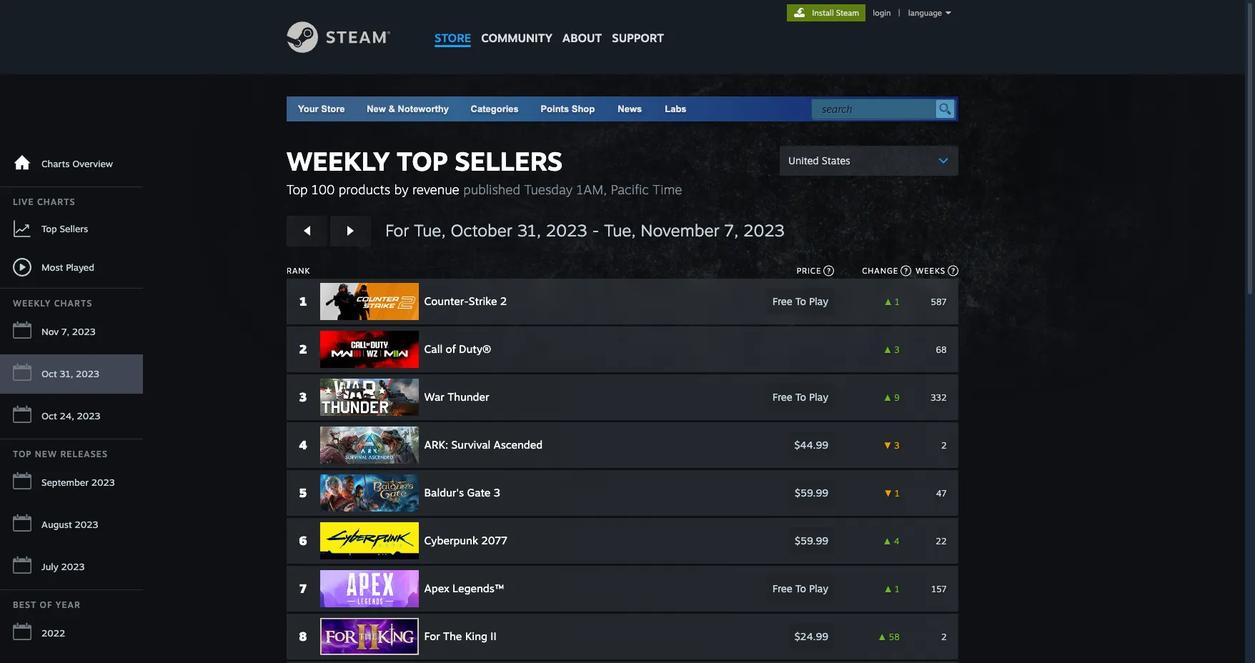 Task type: describe. For each thing, give the bounding box(es) containing it.
9
[[895, 392, 900, 403]]

install steam
[[812, 8, 859, 18]]

▲ for 1
[[885, 296, 893, 307]]

baldur's gate 3 link
[[320, 475, 734, 512]]

oct 24, 2023
[[41, 410, 100, 422]]

1 vertical spatial new
[[35, 449, 57, 460]]

july 2023
[[41, 561, 85, 573]]

2077
[[482, 534, 508, 548]]

top up revenue
[[397, 145, 448, 177]]

install
[[812, 8, 834, 18]]

for tue, october 31, 2023 - tue, november 7, 2023
[[385, 220, 785, 241]]

top new releases
[[13, 449, 108, 460]]

nov 7, 2023 link
[[0, 312, 143, 352]]

play for 7
[[810, 583, 829, 595]]

0 vertical spatial 7,
[[725, 220, 739, 241]]

&
[[389, 104, 395, 114]]

most
[[41, 261, 63, 273]]

price
[[797, 266, 822, 276]]

7
[[300, 581, 307, 596]]

332
[[931, 392, 947, 403]]

nov 7, 2023
[[41, 326, 96, 337]]

august
[[41, 519, 72, 531]]

labs
[[665, 104, 687, 114]]

releases
[[60, 449, 108, 460]]

search text field
[[822, 100, 933, 119]]

$24.99
[[795, 631, 829, 643]]

store link
[[430, 0, 476, 52]]

top sellers
[[41, 223, 88, 234]]

install steam link
[[787, 4, 866, 21]]

oct for oct 24, 2023
[[41, 410, 57, 422]]

6
[[299, 533, 308, 548]]

0 vertical spatial charts
[[41, 158, 70, 169]]

31, inside oct 31, 2023 link
[[60, 368, 73, 380]]

call of duty® link
[[320, 331, 734, 368]]

united states
[[789, 154, 851, 167]]

steam
[[836, 8, 859, 18]]

of for call
[[446, 342, 456, 356]]

▲ 58
[[878, 632, 900, 642]]

year
[[56, 600, 81, 611]]

new & noteworthy link
[[367, 104, 449, 114]]

0 vertical spatial 4
[[299, 438, 308, 453]]

for for for tue, october 31, 2023 - tue, november 7, 2023
[[385, 220, 409, 241]]

top for 100
[[287, 182, 308, 197]]

counter-
[[425, 295, 469, 308]]

store
[[435, 31, 471, 45]]

free for 7
[[773, 583, 793, 595]]

▲ 9
[[884, 392, 900, 403]]

gate
[[468, 486, 491, 500]]

war thunder
[[425, 390, 490, 404]]

labs link
[[654, 97, 698, 122]]

68
[[937, 344, 947, 355]]

most played
[[41, 261, 94, 273]]

1 for 7
[[895, 584, 900, 594]]

august 2023
[[41, 519, 98, 531]]

categories link
[[471, 104, 519, 114]]

$44.99
[[795, 439, 829, 451]]

legends™
[[453, 582, 504, 596]]

for for for the king ii
[[425, 630, 441, 643]]

▲ 3
[[884, 344, 900, 355]]

your
[[298, 104, 319, 114]]

to for 7
[[796, 583, 807, 595]]

points shop link
[[529, 97, 606, 122]]

call of duty®
[[425, 342, 492, 356]]

august 2023 link
[[0, 505, 143, 545]]

1 vertical spatial 7,
[[61, 326, 69, 337]]

november
[[641, 220, 720, 241]]

new & noteworthy
[[367, 104, 449, 114]]

ark:
[[425, 438, 449, 452]]

played
[[66, 261, 94, 273]]

play for 1
[[810, 295, 829, 307]]

the
[[444, 630, 462, 643]]

live
[[13, 197, 34, 207]]

▲ for 6
[[884, 536, 892, 547]]

language
[[909, 8, 942, 18]]

1 for 5
[[895, 488, 900, 499]]

oct 31, 2023 link
[[0, 355, 143, 394]]

free for 3
[[773, 391, 793, 403]]

22
[[936, 536, 947, 547]]

charts for nov
[[54, 298, 92, 309]]

cyberpunk 2077 link
[[320, 523, 734, 560]]

2022 link
[[0, 614, 143, 653]]

your store link
[[298, 104, 345, 114]]

war thunder link
[[320, 379, 734, 416]]

rank
[[287, 266, 311, 276]]

about link
[[558, 0, 607, 49]]

free to play for 7
[[773, 583, 829, 595]]

news
[[618, 104, 642, 114]]

▲ 1 for 7
[[885, 584, 900, 594]]

top sellers link
[[0, 211, 143, 247]]

weekly for weekly charts
[[13, 298, 51, 309]]

products
[[339, 182, 390, 197]]

apex legends™ link
[[320, 571, 734, 608]]

$59.99 for 6
[[795, 535, 829, 547]]

1 horizontal spatial 4
[[895, 536, 900, 547]]

5
[[300, 485, 307, 500]]

0 vertical spatial sellers
[[455, 145, 563, 177]]

live charts
[[13, 197, 75, 207]]

united
[[789, 154, 819, 167]]

shop
[[572, 104, 595, 114]]

july
[[41, 561, 58, 573]]

587
[[931, 296, 947, 307]]

▲ for 2
[[884, 344, 893, 355]]

news link
[[606, 97, 654, 122]]

▲ for 7
[[885, 584, 893, 594]]

change
[[862, 266, 899, 276]]

▼ 1
[[885, 488, 900, 499]]

2 tue, from the left
[[604, 220, 636, 241]]

weeks
[[916, 266, 946, 276]]

noteworthy
[[398, 104, 449, 114]]

support link
[[607, 0, 669, 49]]

most played link
[[0, 250, 143, 285]]



Task type: vqa. For each thing, say whether or not it's contained in the screenshot.


Task type: locate. For each thing, give the bounding box(es) containing it.
charts up nov 7, 2023
[[54, 298, 92, 309]]

top for new
[[13, 449, 32, 460]]

0 vertical spatial to
[[796, 295, 807, 307]]

1 vertical spatial sellers
[[60, 223, 88, 234]]

1 horizontal spatial tue,
[[604, 220, 636, 241]]

▲ for 8
[[878, 632, 887, 642]]

1
[[300, 294, 307, 309], [895, 296, 900, 307], [895, 488, 900, 499], [895, 584, 900, 594]]

4
[[299, 438, 308, 453], [895, 536, 900, 547]]

to down price on the top right
[[796, 295, 807, 307]]

september 2023 link
[[0, 463, 143, 503]]

4 up 5
[[299, 438, 308, 453]]

july 2023 link
[[0, 548, 143, 587]]

100
[[312, 182, 335, 197]]

weekly for weekly top sellers
[[287, 145, 390, 177]]

8
[[299, 629, 308, 644]]

▼ 3
[[884, 440, 900, 451]]

1 down rank
[[300, 294, 307, 309]]

2 vertical spatial to
[[796, 583, 807, 595]]

top for sellers
[[41, 223, 57, 234]]

top inside top sellers link
[[41, 223, 57, 234]]

free to play
[[773, 295, 829, 307], [773, 391, 829, 403], [773, 583, 829, 595]]

states
[[822, 154, 851, 167]]

tue, down revenue
[[414, 220, 446, 241]]

1 down change
[[895, 296, 900, 307]]

▲ 1 down change
[[885, 296, 900, 307]]

0 vertical spatial free to play
[[773, 295, 829, 307]]

play
[[810, 295, 829, 307], [810, 391, 829, 403], [810, 583, 829, 595]]

0 horizontal spatial new
[[35, 449, 57, 460]]

1 horizontal spatial new
[[367, 104, 386, 114]]

counter-strike 2
[[425, 295, 508, 308]]

0 vertical spatial of
[[446, 342, 456, 356]]

september
[[41, 477, 89, 488]]

2 $59.99 from the top
[[795, 535, 829, 547]]

1 play from the top
[[810, 295, 829, 307]]

categories
[[471, 104, 519, 114]]

3 free to play from the top
[[773, 583, 829, 595]]

▼ down ▲ 9
[[884, 440, 893, 451]]

$59.99
[[795, 487, 829, 499], [795, 535, 829, 547]]

0 vertical spatial 31,
[[518, 220, 541, 241]]

oct left 24, on the left of the page
[[41, 410, 57, 422]]

charts left overview at top left
[[41, 158, 70, 169]]

▲ left 58
[[878, 632, 887, 642]]

0 horizontal spatial 31,
[[60, 368, 73, 380]]

1 vertical spatial ▲ 1
[[885, 584, 900, 594]]

apex legends™
[[425, 582, 504, 596]]

overview
[[72, 158, 113, 169]]

1 free to play from the top
[[773, 295, 829, 307]]

top
[[397, 145, 448, 177], [287, 182, 308, 197], [41, 223, 57, 234], [13, 449, 32, 460]]

play for 3
[[810, 391, 829, 403]]

1 horizontal spatial weekly
[[287, 145, 390, 177]]

of right call
[[446, 342, 456, 356]]

ii
[[491, 630, 497, 643]]

▲ 1 for 1
[[885, 296, 900, 307]]

1 vertical spatial ▼
[[885, 488, 893, 499]]

charts for top
[[37, 197, 75, 207]]

charts overview link
[[0, 144, 143, 184]]

best
[[13, 600, 37, 611]]

sellers up most played link
[[60, 223, 88, 234]]

play up $24.99
[[810, 583, 829, 595]]

1 vertical spatial free
[[773, 391, 793, 403]]

thunder
[[448, 390, 490, 404]]

time
[[653, 182, 682, 197]]

▼ up ▲ 4
[[885, 488, 893, 499]]

community link
[[476, 0, 558, 52]]

▲ 4
[[884, 536, 900, 547]]

0 vertical spatial new
[[367, 104, 386, 114]]

0 horizontal spatial 4
[[299, 438, 308, 453]]

cyberpunk
[[425, 534, 479, 548]]

sellers
[[455, 145, 563, 177], [60, 223, 88, 234]]

ascended
[[494, 438, 543, 452]]

top left 100
[[287, 182, 308, 197]]

2 oct from the top
[[41, 410, 57, 422]]

24,
[[60, 410, 74, 422]]

tuesday
[[524, 182, 573, 197]]

1 to from the top
[[796, 295, 807, 307]]

47
[[937, 488, 947, 499]]

0 vertical spatial ▲ 1
[[885, 296, 900, 307]]

▲ left 9
[[884, 392, 892, 403]]

september 2023
[[41, 477, 115, 488]]

7,
[[725, 220, 739, 241], [61, 326, 69, 337]]

charts
[[41, 158, 70, 169], [37, 197, 75, 207], [54, 298, 92, 309]]

revenue
[[412, 182, 460, 197]]

for left the
[[425, 630, 441, 643]]

4 left 22
[[895, 536, 900, 547]]

top up september 2023 link
[[13, 449, 32, 460]]

new left &
[[367, 104, 386, 114]]

31, down tuesday
[[518, 220, 541, 241]]

login | language
[[873, 8, 942, 18]]

oct
[[41, 368, 57, 380], [41, 410, 57, 422]]

0 horizontal spatial weekly
[[13, 298, 51, 309]]

1 vertical spatial of
[[40, 600, 53, 611]]

0 vertical spatial oct
[[41, 368, 57, 380]]

weekly up 100
[[287, 145, 390, 177]]

apex
[[425, 582, 450, 596]]

ark: survival ascended link
[[320, 427, 734, 464]]

to up $44.99
[[796, 391, 807, 403]]

2 vertical spatial charts
[[54, 298, 92, 309]]

1 horizontal spatial for
[[425, 630, 441, 643]]

1 vertical spatial oct
[[41, 410, 57, 422]]

free for 1
[[773, 295, 793, 307]]

play down price on the top right
[[810, 295, 829, 307]]

of for best
[[40, 600, 53, 611]]

best of year
[[13, 600, 81, 611]]

oct down nov
[[41, 368, 57, 380]]

1 left 157 at bottom right
[[895, 584, 900, 594]]

for the king ii link
[[320, 618, 734, 656]]

play up $44.99
[[810, 391, 829, 403]]

1 horizontal spatial 7,
[[725, 220, 739, 241]]

1 left 47
[[895, 488, 900, 499]]

1 vertical spatial play
[[810, 391, 829, 403]]

2 inside counter-strike 2 link
[[501, 295, 508, 308]]

1 vertical spatial charts
[[37, 197, 75, 207]]

tue, right -
[[604, 220, 636, 241]]

baldur's gate 3
[[425, 486, 501, 500]]

1 vertical spatial 4
[[895, 536, 900, 547]]

1 for 1
[[895, 296, 900, 307]]

to for 3
[[796, 391, 807, 403]]

-
[[592, 220, 600, 241]]

2 to from the top
[[796, 391, 807, 403]]

3 free from the top
[[773, 583, 793, 595]]

▲ up ▲ 9
[[884, 344, 893, 355]]

sellers up published
[[455, 145, 563, 177]]

weekly up nov
[[13, 298, 51, 309]]

3 to from the top
[[796, 583, 807, 595]]

oct for oct 31, 2023
[[41, 368, 57, 380]]

by
[[394, 182, 409, 197]]

new up september
[[35, 449, 57, 460]]

0 vertical spatial ▼
[[884, 440, 893, 451]]

0 horizontal spatial tue,
[[414, 220, 446, 241]]

31, down the 'nov 7, 2023' link
[[60, 368, 73, 380]]

▲ 1 left 157 at bottom right
[[885, 584, 900, 594]]

▲ for 3
[[884, 392, 892, 403]]

$59.99 for 5
[[795, 487, 829, 499]]

2 play from the top
[[810, 391, 829, 403]]

free to play for 3
[[773, 391, 829, 403]]

▼ for 5
[[885, 488, 893, 499]]

2022
[[41, 628, 65, 639]]

for down the by
[[385, 220, 409, 241]]

0 vertical spatial free
[[773, 295, 793, 307]]

top down live charts
[[41, 223, 57, 234]]

7, right nov
[[61, 326, 69, 337]]

1 horizontal spatial of
[[446, 342, 456, 356]]

oct 31, 2023
[[41, 368, 99, 380]]

▲ down change
[[885, 296, 893, 307]]

about
[[563, 31, 602, 45]]

0 horizontal spatial of
[[40, 600, 53, 611]]

58
[[889, 632, 900, 642]]

1 horizontal spatial 31,
[[518, 220, 541, 241]]

3 play from the top
[[810, 583, 829, 595]]

2 free from the top
[[773, 391, 793, 403]]

support
[[612, 31, 664, 45]]

1 $59.99 from the top
[[795, 487, 829, 499]]

▲ down the ▼ 1
[[884, 536, 892, 547]]

157
[[932, 584, 947, 594]]

nov
[[41, 326, 59, 337]]

login
[[873, 8, 891, 18]]

tue,
[[414, 220, 446, 241], [604, 220, 636, 241]]

for
[[385, 220, 409, 241], [425, 630, 441, 643]]

1 vertical spatial for
[[425, 630, 441, 643]]

free to play up $24.99
[[773, 583, 829, 595]]

0 vertical spatial $59.99
[[795, 487, 829, 499]]

your store
[[298, 104, 345, 114]]

to for 1
[[796, 295, 807, 307]]

baldur's
[[425, 486, 465, 500]]

▲ up the ▲ 58
[[885, 584, 893, 594]]

2 ▲ 1 from the top
[[885, 584, 900, 594]]

2023
[[546, 220, 587, 241], [744, 220, 785, 241], [72, 326, 96, 337], [76, 368, 99, 380], [77, 410, 100, 422], [91, 477, 115, 488], [75, 519, 98, 531], [61, 561, 85, 573]]

war
[[425, 390, 445, 404]]

7, right november
[[725, 220, 739, 241]]

1 vertical spatial 31,
[[60, 368, 73, 380]]

2 vertical spatial free to play
[[773, 583, 829, 595]]

for the king ii
[[425, 630, 497, 643]]

weekly charts
[[13, 298, 92, 309]]

cyberpunk 2077
[[425, 534, 508, 548]]

1 oct from the top
[[41, 368, 57, 380]]

0 horizontal spatial 7,
[[61, 326, 69, 337]]

1 free from the top
[[773, 295, 793, 307]]

1 vertical spatial free to play
[[773, 391, 829, 403]]

new
[[367, 104, 386, 114], [35, 449, 57, 460]]

free to play up $44.99
[[773, 391, 829, 403]]

1 vertical spatial to
[[796, 391, 807, 403]]

charts up the top sellers
[[37, 197, 75, 207]]

1 tue, from the left
[[414, 220, 446, 241]]

0 horizontal spatial for
[[385, 220, 409, 241]]

0 vertical spatial play
[[810, 295, 829, 307]]

1 vertical spatial $59.99
[[795, 535, 829, 547]]

0 vertical spatial weekly
[[287, 145, 390, 177]]

pacific
[[611, 182, 649, 197]]

points shop
[[541, 104, 595, 114]]

call
[[425, 342, 443, 356]]

1 ▲ 1 from the top
[[885, 296, 900, 307]]

community
[[481, 31, 553, 45]]

2 free to play from the top
[[773, 391, 829, 403]]

0 horizontal spatial sellers
[[60, 223, 88, 234]]

1 vertical spatial weekly
[[13, 298, 51, 309]]

of right best
[[40, 600, 53, 611]]

to up $24.99
[[796, 583, 807, 595]]

2 vertical spatial play
[[810, 583, 829, 595]]

free to play down price on the top right
[[773, 295, 829, 307]]

▼ for 4
[[884, 440, 893, 451]]

0 vertical spatial for
[[385, 220, 409, 241]]

2 vertical spatial free
[[773, 583, 793, 595]]

free to play for 1
[[773, 295, 829, 307]]

oct 24, 2023 link
[[0, 397, 143, 436]]

1 horizontal spatial sellers
[[455, 145, 563, 177]]



